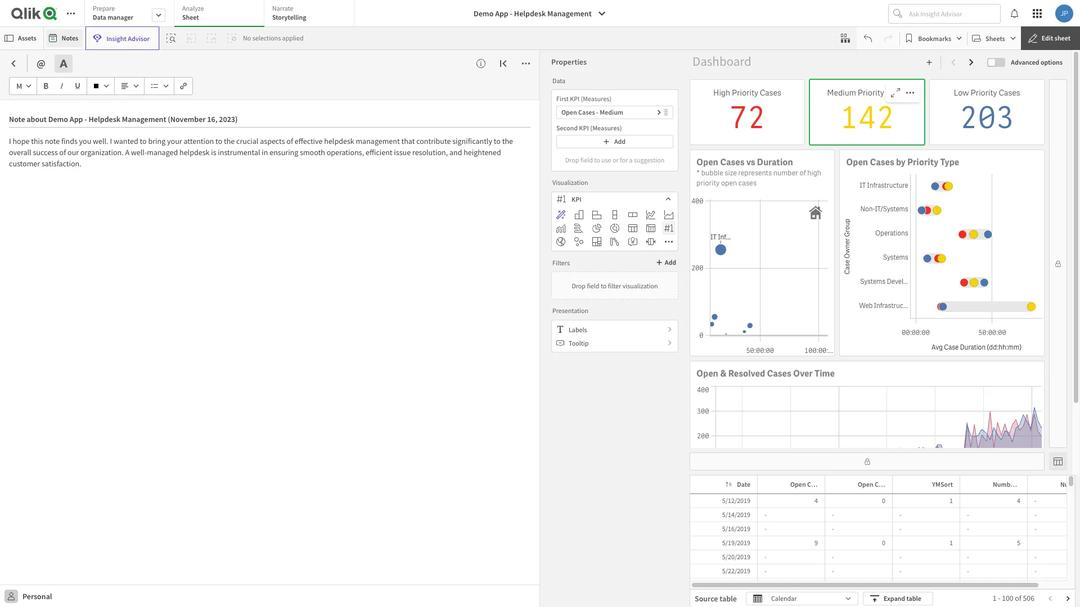 Task type: vqa. For each thing, say whether or not it's contained in the screenshot.
Days
no



Task type: describe. For each thing, give the bounding box(es) containing it.
resolved
[[729, 368, 765, 380]]

go to the next page image
[[1065, 596, 1072, 603]]

calendar button
[[746, 593, 859, 606]]

Note Body text field
[[9, 128, 531, 494]]

next sheet: performance image
[[968, 58, 977, 67]]

cases inside high priority cases 72
[[760, 88, 782, 98]]

5/20/2019
[[722, 553, 751, 562]]

1 - 100 of 506
[[993, 594, 1035, 604]]

100
[[1002, 594, 1014, 604]]

of inside button
[[1018, 481, 1024, 489]]

prepare data manager
[[93, 4, 133, 21]]

to left filter
[[601, 282, 607, 290]]

ensuring
[[270, 147, 298, 158]]

labels
[[569, 326, 587, 334]]

horizontal stacked bar chart image
[[629, 210, 638, 219]]

prepare
[[93, 4, 115, 12]]

aspects
[[260, 136, 285, 146]]

management
[[356, 136, 400, 146]]

notes button
[[46, 29, 83, 47]]

horizontal grouped bar chart image
[[593, 210, 602, 219]]

heightened
[[464, 147, 501, 158]]

priority right the 'by'
[[908, 157, 939, 168]]

add button for filters
[[654, 256, 679, 270]]

priority
[[697, 179, 720, 188]]

open for open cases vs duration * bubble size represents number of high priority open cases
[[697, 157, 719, 168]]

(measures) for second kpi (measures)
[[590, 124, 622, 132]]

advanced
[[1011, 58, 1040, 66]]

2 i from the left
[[110, 136, 112, 146]]

Note title text field
[[9, 109, 531, 128]]

open
[[721, 179, 737, 188]]

table image
[[629, 224, 638, 233]]

by
[[896, 157, 906, 168]]

1 for 5
[[950, 539, 953, 548]]

narrate storytelling
[[272, 4, 306, 21]]

satisfaction.
[[42, 159, 81, 169]]

sheets button
[[970, 29, 1019, 47]]

well-
[[131, 147, 147, 158]]

add button for second kpi (measures)
[[557, 135, 674, 149]]

numbe button
[[1046, 478, 1080, 492]]

donut chart image
[[611, 224, 620, 233]]

narrate
[[272, 4, 294, 12]]

calendar
[[771, 595, 797, 603]]

9
[[815, 539, 818, 548]]

for
[[620, 156, 628, 164]]

create new sheet image
[[926, 59, 933, 66]]

open cases button
[[776, 478, 824, 492]]

&
[[720, 368, 727, 380]]

cases inside the open cases vs duration * bubble size represents number of high priority open cases
[[720, 157, 745, 168]]

wanted
[[114, 136, 138, 146]]

represents
[[738, 168, 772, 178]]

of left our at the top of page
[[59, 147, 66, 158]]

well.
[[93, 136, 108, 146]]

requests
[[898, 481, 925, 489]]

labels button
[[552, 323, 678, 337]]

to up heightened
[[494, 136, 501, 146]]

open for open cases - medium
[[562, 108, 577, 116]]

autochart image
[[557, 210, 566, 219]]

cases inside low priority cases 203
[[999, 88, 1021, 98]]

(measures) for first kpi (measures)
[[581, 95, 612, 103]]

1 horizontal spatial add
[[665, 258, 676, 267]]

toggle formatting image
[[59, 59, 68, 68]]

helpdesk
[[514, 8, 546, 19]]

undo image
[[864, 34, 873, 43]]

visualization
[[623, 282, 658, 290]]

sheet
[[1055, 34, 1071, 42]]

low priority cases 203
[[954, 88, 1021, 138]]

map image
[[557, 237, 566, 246]]

open cases
[[791, 481, 824, 489]]

bring
[[148, 136, 166, 146]]

open for open change requests
[[858, 481, 874, 489]]

1 for 4
[[950, 497, 953, 505]]

details image
[[477, 59, 486, 68]]

1 horizontal spatial helpdesk
[[324, 136, 354, 146]]

efficient
[[366, 147, 393, 158]]

cases inside medium priority cases 142
[[886, 88, 907, 98]]

drop field to filter visualization
[[572, 282, 658, 290]]

open for open cases by priority type
[[846, 157, 868, 168]]

sheets
[[986, 34, 1005, 42]]

to up well-
[[140, 136, 147, 146]]

storytelling
[[272, 13, 306, 21]]

operations,
[[327, 147, 364, 158]]

click to unlock sheet layout image
[[864, 459, 871, 465]]

assets button
[[2, 29, 41, 47]]

number
[[993, 481, 1017, 489]]

5/14/2019
[[722, 511, 751, 519]]

more image
[[665, 237, 674, 246]]

smart search image
[[167, 34, 176, 43]]

over
[[793, 368, 813, 380]]

@
[[37, 57, 45, 70]]

box plot image
[[647, 237, 656, 246]]

use
[[602, 156, 611, 164]]

i hope this note finds you well. i wanted to bring your attention to the crucial aspects of effective helpdesk management that contribute significantly to the overall success of our organization. a well-managed helpdesk is instrumental in ensuring smooth operations, efficient issue resolution, and heightened customer satisfaction.
[[9, 136, 515, 169]]

properties
[[551, 57, 587, 67]]

1 the from the left
[[224, 136, 235, 146]]

bookmarks
[[919, 34, 952, 42]]

open for open & resolved cases over time
[[697, 368, 719, 380]]

advisor
[[128, 34, 150, 42]]

kpi for first
[[570, 95, 580, 103]]

priority for 142
[[858, 88, 884, 98]]

expand
[[884, 595, 905, 603]]

number
[[774, 168, 798, 178]]

new
[[1025, 481, 1038, 489]]

in
[[262, 147, 268, 158]]

203
[[960, 98, 1015, 138]]

0 vertical spatial add
[[614, 137, 626, 146]]

of right 100
[[1015, 594, 1022, 604]]

Ask Insight Advisor text field
[[907, 4, 1001, 23]]

application containing 72
[[0, 0, 1080, 608]]

0 for 9
[[882, 539, 886, 548]]

effective
[[295, 136, 323, 146]]

0 horizontal spatial helpdesk
[[180, 147, 210, 158]]

dashboard
[[693, 53, 752, 69]]

medium inside medium priority cases 142
[[827, 88, 856, 98]]

click to unlock sheet layout image
[[1055, 261, 1062, 267]]

contribute
[[417, 136, 451, 146]]

tooltip
[[569, 339, 589, 347]]

presentation
[[553, 307, 589, 315]]

kpi button
[[552, 192, 678, 206]]

field for use
[[581, 156, 593, 164]]

field for filter
[[587, 282, 600, 290]]

expand table button
[[863, 593, 933, 606]]

medium inside open cases - medium button
[[600, 108, 623, 116]]

number of new cases button
[[979, 478, 1056, 492]]

options
[[1041, 58, 1063, 66]]

2 4 from the left
[[1017, 497, 1021, 505]]

a
[[125, 147, 129, 158]]

type
[[941, 157, 960, 168]]

vertical stacked bar chart image
[[611, 210, 620, 219]]

source table
[[695, 594, 737, 604]]

open & resolved cases over time
[[697, 368, 835, 380]]

analyze
[[182, 4, 204, 12]]

area line chart image
[[665, 210, 674, 219]]

5
[[1017, 539, 1021, 548]]

customer
[[9, 159, 40, 169]]

open change requests button
[[844, 478, 925, 492]]



Task type: locate. For each thing, give the bounding box(es) containing it.
first
[[557, 95, 569, 103]]

insert link image
[[180, 83, 187, 89]]

table for source table
[[720, 594, 737, 604]]

add down more "image"
[[665, 258, 676, 267]]

filter
[[608, 282, 621, 290]]

horizontal combo chart image
[[575, 224, 584, 233]]

2 0 from the top
[[882, 539, 886, 548]]

notes
[[62, 34, 78, 42]]

table
[[720, 594, 737, 604], [907, 595, 922, 603]]

organization.
[[80, 147, 124, 158]]

open left change
[[858, 481, 874, 489]]

finds
[[61, 136, 78, 146]]

vertical combo chart image
[[557, 224, 566, 233]]

open cases vs duration * bubble size represents number of high priority open cases
[[697, 157, 822, 188]]

drop field to use or for a suggestion
[[565, 156, 665, 164]]

resolution,
[[412, 147, 448, 158]]

kpi for second
[[579, 124, 589, 132]]

bookmarks button
[[903, 29, 965, 47]]

tab list containing prepare
[[84, 0, 358, 28]]

open left &
[[697, 368, 719, 380]]

of inside the open cases vs duration * bubble size represents number of high priority open cases
[[800, 168, 806, 178]]

open
[[562, 108, 577, 116], [697, 157, 719, 168], [846, 157, 868, 168], [697, 368, 719, 380], [791, 481, 806, 489], [858, 481, 874, 489]]

italic image
[[59, 83, 65, 89]]

1 vertical spatial add
[[665, 258, 676, 267]]

1 i from the left
[[9, 136, 11, 146]]

1 vertical spatial add button
[[654, 256, 679, 270]]

of left new
[[1018, 481, 1024, 489]]

1 vertical spatial field
[[587, 282, 600, 290]]

open inside the open cases vs duration * bubble size represents number of high priority open cases
[[697, 157, 719, 168]]

drop for drop field to use or for a suggestion
[[565, 156, 579, 164]]

the right 'significantly' in the left top of the page
[[502, 136, 513, 146]]

application
[[0, 0, 1080, 608]]

0 vertical spatial (measures)
[[581, 95, 612, 103]]

4 down number of new cases button
[[1017, 497, 1021, 505]]

open up the priority
[[697, 157, 719, 168]]

1 vertical spatial medium
[[600, 108, 623, 116]]

drop up presentation
[[572, 282, 586, 290]]

kpi up vertical grouped bar chart icon
[[572, 195, 582, 203]]

high priority cases 72
[[714, 88, 782, 138]]

that
[[401, 136, 415, 146]]

data down prepare
[[93, 13, 106, 21]]

our
[[68, 147, 79, 158]]

open right date
[[791, 481, 806, 489]]

drop up visualization
[[565, 156, 579, 164]]

add up for
[[614, 137, 626, 146]]

helpdesk down attention
[[180, 147, 210, 158]]

underline image
[[74, 83, 81, 89]]

kpi image
[[665, 224, 674, 233]]

1 vertical spatial 0
[[882, 539, 886, 548]]

numbe
[[1061, 481, 1080, 489]]

1 0 from the top
[[882, 497, 886, 505]]

to
[[140, 136, 147, 146], [216, 136, 222, 146], [494, 136, 501, 146], [594, 156, 600, 164], [601, 282, 607, 290]]

0 vertical spatial field
[[581, 156, 593, 164]]

0 horizontal spatial i
[[9, 136, 11, 146]]

1 vertical spatial 1
[[950, 539, 953, 548]]

applied
[[282, 34, 304, 42]]

nl insights image
[[629, 237, 638, 246]]

selections
[[253, 34, 281, 42]]

scatter plot image
[[575, 237, 584, 246]]

high
[[714, 88, 730, 98]]

medium
[[827, 88, 856, 98], [600, 108, 623, 116]]

priority right high
[[732, 88, 758, 98]]

open cases - medium button
[[557, 106, 674, 119]]

priority right low
[[971, 88, 997, 98]]

go to the previous page image
[[1047, 596, 1054, 603]]

5/22/2019
[[722, 567, 751, 576]]

0 horizontal spatial 4
[[815, 497, 818, 505]]

suggestion
[[634, 156, 665, 164]]

tab list
[[84, 0, 358, 28]]

hope
[[13, 136, 29, 146]]

of left high
[[800, 168, 806, 178]]

second kpi (measures)
[[557, 124, 622, 132]]

open cases by priority type
[[846, 157, 960, 168]]

add button
[[557, 135, 674, 149], [654, 256, 679, 270]]

1 horizontal spatial i
[[110, 136, 112, 146]]

medium down selections tool image in the right of the page
[[827, 88, 856, 98]]

72
[[729, 98, 766, 138]]

field left use
[[581, 156, 593, 164]]

your
[[167, 136, 182, 146]]

@ button
[[32, 55, 50, 73]]

1 horizontal spatial data
[[553, 76, 566, 85]]

edit
[[1042, 34, 1054, 42]]

table inside expand table button
[[907, 595, 922, 603]]

helpdesk up the operations,
[[324, 136, 354, 146]]

drop
[[565, 156, 579, 164], [572, 282, 586, 290]]

1 horizontal spatial medium
[[827, 88, 856, 98]]

open cases - medium
[[562, 108, 623, 116]]

kpi right second
[[579, 124, 589, 132]]

data up first
[[553, 76, 566, 85]]

2 vertical spatial kpi
[[572, 195, 582, 203]]

of up "ensuring"
[[287, 136, 293, 146]]

attention
[[184, 136, 214, 146]]

1 4 from the left
[[815, 497, 818, 505]]

1 horizontal spatial table
[[907, 595, 922, 603]]

first kpi (measures)
[[557, 95, 612, 103]]

0 vertical spatial add button
[[557, 135, 674, 149]]

or
[[613, 156, 619, 164]]

edit sheet button
[[1021, 26, 1080, 50]]

to up is
[[216, 136, 222, 146]]

back image
[[9, 59, 18, 68]]

2 the from the left
[[502, 136, 513, 146]]

is
[[211, 147, 216, 158]]

0 horizontal spatial medium
[[600, 108, 623, 116]]

0 horizontal spatial the
[[224, 136, 235, 146]]

1 horizontal spatial 4
[[1017, 497, 1021, 505]]

smooth
[[300, 147, 325, 158]]

waterfall chart image
[[611, 237, 620, 246]]

app
[[495, 8, 509, 19]]

priority inside low priority cases 203
[[971, 88, 997, 98]]

4 down open cases
[[815, 497, 818, 505]]

duration
[[757, 157, 793, 168]]

open down first
[[562, 108, 577, 116]]

1 vertical spatial (measures)
[[590, 124, 622, 132]]

the up instrumental at the top of the page
[[224, 136, 235, 146]]

i right well.
[[110, 136, 112, 146]]

1 vertical spatial drop
[[572, 282, 586, 290]]

field
[[581, 156, 593, 164], [587, 282, 600, 290]]

pivot table image
[[647, 224, 656, 233]]

table right expand
[[907, 595, 922, 603]]

priority for 203
[[971, 88, 997, 98]]

table right source
[[720, 594, 737, 604]]

field left filter
[[587, 282, 600, 290]]

(measures) down open cases - medium button on the right of page
[[590, 124, 622, 132]]

treemap image
[[593, 237, 602, 246]]

source
[[695, 594, 718, 604]]

1 horizontal spatial the
[[502, 136, 513, 146]]

priority
[[732, 88, 758, 98], [858, 88, 884, 98], [971, 88, 997, 98], [908, 157, 939, 168]]

medium up the second kpi (measures)
[[600, 108, 623, 116]]

add button down more "image"
[[654, 256, 679, 270]]

showing 101 rows and 6 columns. use arrow keys to navigate in table cells and tab to move to pagination controls. for the full range of keyboard navigation, see the documentation. element
[[690, 476, 1080, 608]]

vertical grouped bar chart image
[[575, 210, 584, 219]]

no selections applied
[[243, 34, 304, 42]]

0 vertical spatial data
[[93, 13, 106, 21]]

0 horizontal spatial table
[[720, 594, 737, 604]]

priority for 72
[[732, 88, 758, 98]]

date button
[[723, 478, 755, 492]]

date
[[737, 481, 751, 489]]

0 horizontal spatial data
[[93, 13, 106, 21]]

to left use
[[594, 156, 600, 164]]

demo app - helpdesk management button
[[467, 5, 613, 23]]

priority inside high priority cases 72
[[732, 88, 758, 98]]

2 vertical spatial 1
[[993, 594, 997, 604]]

open change requests
[[858, 481, 925, 489]]

m
[[16, 81, 22, 91]]

kpi right first
[[570, 95, 580, 103]]

dashboard button
[[690, 52, 755, 70]]

1 vertical spatial kpi
[[579, 124, 589, 132]]

(measures) up open cases - medium at right top
[[581, 95, 612, 103]]

demo
[[474, 8, 494, 19]]

5/19/2019
[[722, 539, 751, 548]]

management
[[548, 8, 592, 19]]

size
[[725, 168, 737, 178]]

m button
[[12, 77, 34, 95]]

the
[[224, 136, 235, 146], [502, 136, 513, 146]]

selections tool image
[[841, 34, 850, 43]]

pie chart image
[[593, 224, 602, 233]]

0 vertical spatial helpdesk
[[324, 136, 354, 146]]

0 vertical spatial 0
[[882, 497, 886, 505]]

sheet
[[182, 13, 199, 21]]

0 for 4
[[882, 497, 886, 505]]

i
[[9, 136, 11, 146], [110, 136, 112, 146]]

0 horizontal spatial add
[[614, 137, 626, 146]]

priority inside medium priority cases 142
[[858, 88, 884, 98]]

i left hope
[[9, 136, 11, 146]]

toggle formatting element
[[54, 55, 77, 73]]

james peterson image
[[1056, 5, 1074, 23]]

0 vertical spatial medium
[[827, 88, 856, 98]]

bold image
[[43, 83, 50, 89]]

filters
[[553, 259, 570, 267]]

ymsort
[[933, 481, 953, 489]]

line chart image
[[647, 210, 656, 219]]

open for open cases
[[791, 481, 806, 489]]

hide source table viewer image
[[1054, 457, 1063, 466]]

0 vertical spatial 1
[[950, 497, 953, 505]]

high
[[808, 168, 822, 178]]

note
[[45, 136, 60, 146]]

collapse image
[[499, 59, 508, 68]]

0 vertical spatial kpi
[[570, 95, 580, 103]]

open left the 'by'
[[846, 157, 868, 168]]

add button up drop field to use or for a suggestion
[[557, 135, 674, 149]]

0 vertical spatial drop
[[565, 156, 579, 164]]

kpi inside kpi button
[[572, 195, 582, 203]]

*
[[697, 168, 700, 178]]

priority down the undo icon
[[858, 88, 884, 98]]

no
[[243, 34, 251, 42]]

1 vertical spatial helpdesk
[[180, 147, 210, 158]]

5/16/2019
[[722, 525, 751, 533]]

table for expand table
[[907, 595, 922, 603]]

cases
[[760, 88, 782, 98], [886, 88, 907, 98], [999, 88, 1021, 98], [579, 108, 595, 116], [720, 157, 745, 168], [870, 157, 895, 168], [767, 368, 792, 380], [808, 481, 824, 489], [1040, 481, 1056, 489]]

drop for drop field to filter visualization
[[572, 282, 586, 290]]

vs
[[747, 157, 755, 168]]

assets
[[18, 34, 36, 42]]

4
[[815, 497, 818, 505], [1017, 497, 1021, 505]]

1 vertical spatial data
[[553, 76, 566, 85]]

data inside the prepare data manager
[[93, 13, 106, 21]]

visualization
[[553, 178, 588, 187]]

second
[[557, 124, 578, 132]]



